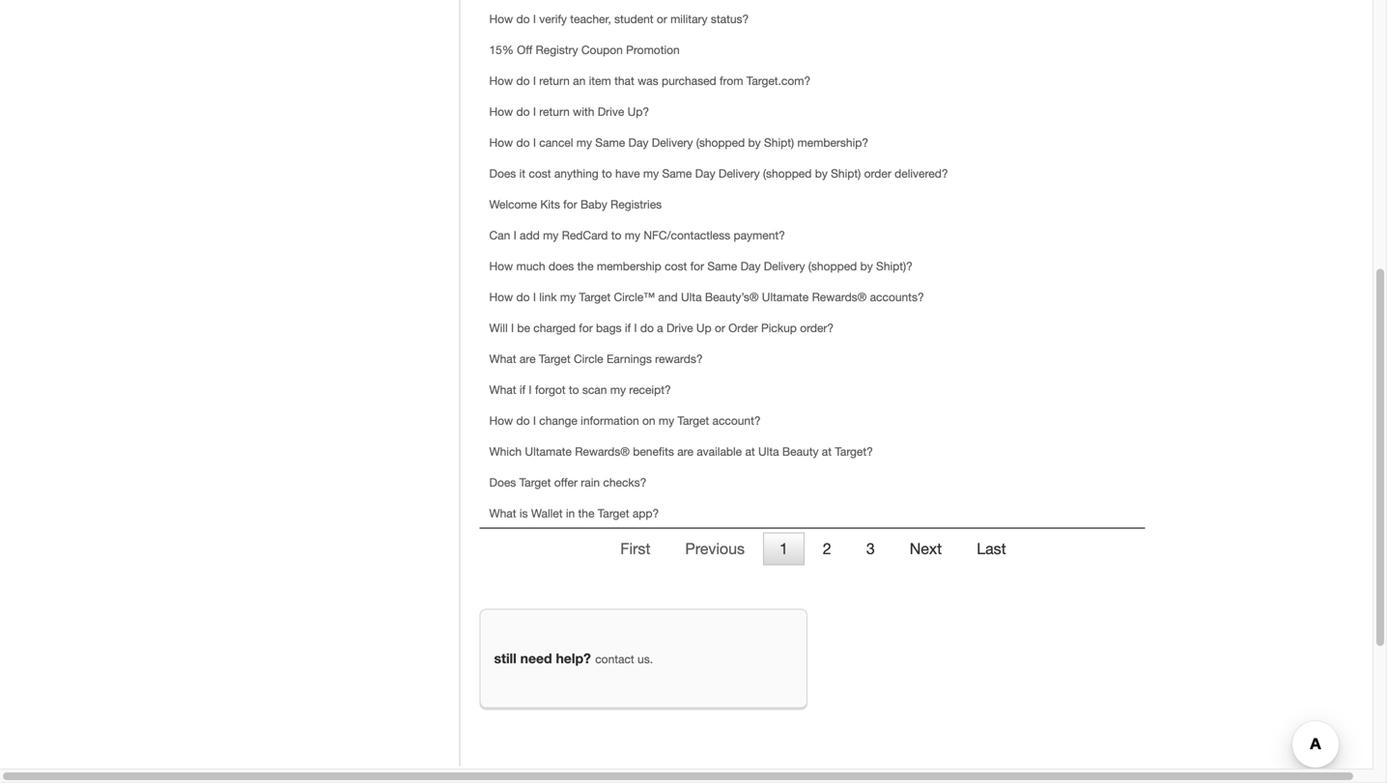 Task type: describe. For each thing, give the bounding box(es) containing it.
how do i change information on my target account?
[[489, 414, 761, 428]]

last
[[977, 540, 1006, 558]]

by for shipt)?
[[860, 259, 873, 273]]

how for how do i return an item that was purchased from target.com?
[[489, 74, 513, 88]]

will i be charged for bags if i do a drive up or order pickup order?
[[489, 321, 834, 335]]

0 horizontal spatial or
[[657, 12, 667, 26]]

nfc/contactless
[[644, 229, 730, 242]]

0 horizontal spatial if
[[520, 383, 526, 397]]

how do i verify teacher, student or military status? link
[[489, 12, 749, 26]]

1 vertical spatial shipt)
[[831, 167, 861, 180]]

i for how do i verify teacher, student or military status?
[[533, 12, 536, 26]]

on
[[642, 414, 656, 428]]

up?
[[628, 105, 649, 118]]

wallet
[[531, 507, 563, 520]]

0 vertical spatial ultamate
[[762, 290, 809, 304]]

will
[[489, 321, 508, 335]]

0 vertical spatial drive
[[598, 105, 624, 118]]

i for how do i return an item that was purchased from target.com?
[[533, 74, 536, 88]]

how for how do i change information on my target account?
[[489, 414, 513, 428]]

to for scan
[[569, 383, 579, 397]]

in
[[566, 507, 575, 520]]

what for what if i forgot to scan my receipt?
[[489, 383, 516, 397]]

i left be
[[511, 321, 514, 335]]

pickup
[[761, 321, 797, 335]]

how for how do i cancel my same day delivery (shopped by shipt) membership?
[[489, 136, 513, 149]]

redcard
[[562, 229, 608, 242]]

charged
[[534, 321, 576, 335]]

available
[[697, 445, 742, 458]]

coupon
[[581, 43, 623, 57]]

return for an
[[539, 74, 570, 88]]

link
[[539, 290, 557, 304]]

1 vertical spatial ultamate
[[525, 445, 572, 458]]

can i add my redcard to my nfc/contactless payment?
[[489, 229, 788, 242]]

15% off registry coupon promotion
[[489, 43, 680, 57]]

shipt)?
[[876, 259, 913, 273]]

do for how do i verify teacher, student or military status?
[[516, 12, 530, 26]]

much
[[516, 259, 545, 273]]

add
[[520, 229, 540, 242]]

my up membership
[[625, 229, 641, 242]]

baby
[[581, 198, 607, 211]]

1
[[780, 540, 788, 558]]

welcome kits for baby registries
[[489, 198, 662, 211]]

receipt?
[[629, 383, 671, 397]]

how do i cancel my same day delivery (shopped by shipt) membership?
[[489, 136, 869, 149]]

bags
[[596, 321, 622, 335]]

i for how do i link my target circle™ and ulta beauty's® ultamate rewards® accounts?
[[533, 290, 536, 304]]

beauty
[[782, 445, 819, 458]]

anything
[[554, 167, 599, 180]]

3
[[866, 540, 875, 558]]

benefits
[[633, 445, 674, 458]]

target left app?
[[598, 507, 629, 520]]

does
[[549, 259, 574, 273]]

which
[[489, 445, 522, 458]]

15% off registry coupon promotion link
[[489, 43, 680, 57]]

does target offer rain checks? link
[[489, 476, 647, 489]]

student
[[614, 12, 654, 26]]

(shopped for for
[[808, 259, 857, 273]]

first
[[620, 540, 651, 558]]

an
[[573, 74, 586, 88]]

order
[[729, 321, 758, 335]]

i for how do i cancel my same day delivery (shopped by shipt) membership?
[[533, 136, 536, 149]]

target?
[[835, 445, 873, 458]]

0 vertical spatial cost
[[529, 167, 551, 180]]

does it cost anything to have my same day delivery (shopped by shipt) order delivered? link
[[489, 167, 948, 180]]

target up bags
[[579, 290, 611, 304]]

cancel
[[539, 136, 573, 149]]

was
[[638, 74, 659, 88]]

which ultamate rewards® benefits are available at ulta beauty at target?
[[489, 445, 873, 458]]

1 horizontal spatial ulta
[[758, 445, 779, 458]]

my right on
[[659, 414, 674, 428]]

do for how do i change information on my target account?
[[516, 414, 530, 428]]

2 link
[[807, 533, 848, 566]]

day for for
[[741, 259, 761, 273]]

my right add
[[543, 229, 559, 242]]

i for how do i change information on my target account?
[[533, 414, 536, 428]]

purchased
[[662, 74, 717, 88]]

need
[[520, 651, 552, 667]]

0 horizontal spatial ulta
[[681, 290, 702, 304]]

order?
[[800, 321, 834, 335]]

information
[[581, 414, 639, 428]]

day for my
[[695, 167, 715, 180]]

last link
[[960, 533, 1023, 566]]

can
[[489, 229, 510, 242]]

item
[[589, 74, 611, 88]]

i for what if i forgot to scan my receipt?
[[529, 383, 532, 397]]

same for cost
[[708, 259, 737, 273]]

welcome kits for baby registries link
[[489, 198, 662, 211]]

how do i return with drive up? link
[[489, 105, 649, 118]]

0 horizontal spatial delivery
[[652, 136, 693, 149]]

help?
[[556, 651, 591, 667]]

delivery for my
[[719, 167, 760, 180]]

target.com?
[[747, 74, 811, 88]]

promotion
[[626, 43, 680, 57]]

first link
[[604, 533, 667, 566]]

next link
[[893, 533, 959, 566]]

how do i link my target circle™ and ulta beauty's® ultamate rewards® accounts? link
[[489, 290, 924, 304]]

1 vertical spatial to
[[611, 229, 622, 242]]

1 vertical spatial rewards®
[[575, 445, 630, 458]]

and
[[658, 290, 678, 304]]

return for with
[[539, 105, 570, 118]]

how do i link my target circle™ and ulta beauty's® ultamate rewards® accounts?
[[489, 290, 924, 304]]

that
[[615, 74, 634, 88]]

from
[[720, 74, 743, 88]]

15%
[[489, 43, 514, 57]]

0 horizontal spatial for
[[563, 198, 577, 211]]

2 at from the left
[[822, 445, 832, 458]]

next
[[910, 540, 942, 558]]

1 vertical spatial cost
[[665, 259, 687, 273]]



Task type: locate. For each thing, give the bounding box(es) containing it.
0 horizontal spatial same
[[595, 136, 625, 149]]

same up "have"
[[595, 136, 625, 149]]

do for how do i link my target circle™ and ulta beauty's® ultamate rewards® accounts?
[[516, 290, 530, 304]]

0 horizontal spatial by
[[748, 136, 761, 149]]

contact
[[595, 653, 634, 666]]

1 vertical spatial delivery
[[719, 167, 760, 180]]

(shopped
[[696, 136, 745, 149], [763, 167, 812, 180], [808, 259, 857, 273]]

what left forgot
[[489, 383, 516, 397]]

how for how much does the membership cost for same day delivery (shopped by shipt)?
[[489, 259, 513, 273]]

0 vertical spatial the
[[577, 259, 594, 273]]

does it cost anything to have my same day delivery (shopped by shipt) order delivered?
[[489, 167, 948, 180]]

0 vertical spatial for
[[563, 198, 577, 211]]

how do i change information on my target account? link
[[489, 414, 761, 428]]

3 what from the top
[[489, 507, 516, 520]]

change
[[539, 414, 578, 428]]

how for how do i link my target circle™ and ulta beauty's® ultamate rewards® accounts?
[[489, 290, 513, 304]]

will i be charged for bags if i do a drive up or order pickup order? link
[[489, 321, 834, 335]]

do left verify
[[516, 12, 530, 26]]

0 vertical spatial to
[[602, 167, 612, 180]]

circle
[[574, 352, 603, 366]]

shipt) left order
[[831, 167, 861, 180]]

0 vertical spatial or
[[657, 12, 667, 26]]

still need help? contact us.
[[494, 651, 653, 667]]

what left is
[[489, 507, 516, 520]]

7 how from the top
[[489, 414, 513, 428]]

3 how from the top
[[489, 105, 513, 118]]

if left forgot
[[520, 383, 526, 397]]

the right does
[[577, 259, 594, 273]]

be
[[517, 321, 530, 335]]

what for what are target circle earnings rewards?
[[489, 352, 516, 366]]

still
[[494, 651, 517, 667]]

cost
[[529, 167, 551, 180], [665, 259, 687, 273]]

ultamate down change
[[525, 445, 572, 458]]

by down membership?
[[815, 167, 828, 180]]

do for how do i return an item that was purchased from target.com?
[[516, 74, 530, 88]]

0 vertical spatial shipt)
[[764, 136, 794, 149]]

0 horizontal spatial are
[[520, 352, 536, 366]]

day down payment?
[[741, 259, 761, 273]]

0 vertical spatial what
[[489, 352, 516, 366]]

does
[[489, 167, 516, 180], [489, 476, 516, 489]]

1 horizontal spatial if
[[625, 321, 631, 335]]

by left shipt)? on the top right
[[860, 259, 873, 273]]

are right benefits
[[677, 445, 694, 458]]

5 how from the top
[[489, 259, 513, 273]]

1 link
[[763, 533, 805, 566]]

does down which at the left of page
[[489, 476, 516, 489]]

does for does target offer rain checks?
[[489, 476, 516, 489]]

0 horizontal spatial drive
[[598, 105, 624, 118]]

military
[[671, 12, 708, 26]]

0 vertical spatial (shopped
[[696, 136, 745, 149]]

1 horizontal spatial ultamate
[[762, 290, 809, 304]]

0 horizontal spatial ultamate
[[525, 445, 572, 458]]

1 horizontal spatial day
[[695, 167, 715, 180]]

1 vertical spatial or
[[715, 321, 725, 335]]

app?
[[633, 507, 659, 520]]

my right scan
[[610, 383, 626, 397]]

i left cancel
[[533, 136, 536, 149]]

ulta right and
[[681, 290, 702, 304]]

to for have
[[602, 167, 612, 180]]

do down the off
[[516, 74, 530, 88]]

my
[[576, 136, 592, 149], [643, 167, 659, 180], [543, 229, 559, 242], [625, 229, 641, 242], [560, 290, 576, 304], [610, 383, 626, 397], [659, 414, 674, 428]]

1 horizontal spatial rewards®
[[812, 290, 867, 304]]

delivery up payment?
[[719, 167, 760, 180]]

1 horizontal spatial for
[[579, 321, 593, 335]]

4 how from the top
[[489, 136, 513, 149]]

how do i return an item that was purchased from target.com? link
[[489, 74, 811, 88]]

drive
[[598, 105, 624, 118], [667, 321, 693, 335]]

at right beauty
[[822, 445, 832, 458]]

by up does it cost anything to have my same day delivery (shopped by shipt) order delivered? at the top
[[748, 136, 761, 149]]

2 vertical spatial (shopped
[[808, 259, 857, 273]]

same for have
[[662, 167, 692, 180]]

1 horizontal spatial delivery
[[719, 167, 760, 180]]

accounts?
[[870, 290, 924, 304]]

cost right it
[[529, 167, 551, 180]]

membership
[[597, 259, 662, 273]]

2 horizontal spatial day
[[741, 259, 761, 273]]

what for what is wallet in the target app?
[[489, 507, 516, 520]]

ultamate up pickup in the top right of the page
[[762, 290, 809, 304]]

1 vertical spatial by
[[815, 167, 828, 180]]

2 how from the top
[[489, 74, 513, 88]]

1 horizontal spatial same
[[662, 167, 692, 180]]

up
[[696, 321, 712, 335]]

1 at from the left
[[745, 445, 755, 458]]

2 vertical spatial for
[[579, 321, 593, 335]]

1 vertical spatial (shopped
[[763, 167, 812, 180]]

to
[[602, 167, 612, 180], [611, 229, 622, 242], [569, 383, 579, 397]]

target down charged at top left
[[539, 352, 571, 366]]

3 link
[[850, 533, 891, 566]]

the
[[577, 259, 594, 273], [578, 507, 595, 520]]

i left with
[[533, 105, 536, 118]]

membership?
[[797, 136, 869, 149]]

does target offer rain checks?
[[489, 476, 647, 489]]

ulta
[[681, 290, 702, 304], [758, 445, 779, 458]]

how do i return with drive up?
[[489, 105, 649, 118]]

rewards?
[[655, 352, 703, 366]]

2 vertical spatial day
[[741, 259, 761, 273]]

for right "kits"
[[563, 198, 577, 211]]

rain
[[581, 476, 600, 489]]

i left change
[[533, 414, 536, 428]]

status?
[[711, 12, 749, 26]]

rewards® down information
[[575, 445, 630, 458]]

does for does it cost anything to have my same day delivery (shopped by shipt) order delivered?
[[489, 167, 516, 180]]

have
[[615, 167, 640, 180]]

1 vertical spatial for
[[690, 259, 704, 273]]

or left military
[[657, 12, 667, 26]]

0 vertical spatial does
[[489, 167, 516, 180]]

earnings
[[607, 352, 652, 366]]

2 vertical spatial by
[[860, 259, 873, 273]]

same up the beauty's®
[[708, 259, 737, 273]]

previous link
[[669, 533, 761, 566]]

ulta left beauty
[[758, 445, 779, 458]]

what if i forgot to scan my receipt? link
[[489, 383, 671, 397]]

for
[[563, 198, 577, 211], [690, 259, 704, 273], [579, 321, 593, 335]]

2 vertical spatial to
[[569, 383, 579, 397]]

return left an
[[539, 74, 570, 88]]

how for how do i return with drive up?
[[489, 105, 513, 118]]

1 vertical spatial return
[[539, 105, 570, 118]]

do for how do i cancel my same day delivery (shopped by shipt) membership?
[[516, 136, 530, 149]]

my right "have"
[[643, 167, 659, 180]]

teacher,
[[570, 12, 611, 26]]

0 vertical spatial by
[[748, 136, 761, 149]]

what is wallet in the target app?
[[489, 507, 659, 520]]

my right cancel
[[576, 136, 592, 149]]

i for how do i return with drive up?
[[533, 105, 536, 118]]

checks?
[[603, 476, 647, 489]]

day down up?
[[628, 136, 649, 149]]

0 horizontal spatial at
[[745, 445, 755, 458]]

i left add
[[514, 229, 517, 242]]

0 horizontal spatial shipt)
[[764, 136, 794, 149]]

0 vertical spatial return
[[539, 74, 570, 88]]

how do i return an item that was purchased from target.com?
[[489, 74, 811, 88]]

at
[[745, 445, 755, 458], [822, 445, 832, 458]]

do left a
[[640, 321, 654, 335]]

2 horizontal spatial delivery
[[764, 259, 805, 273]]

1 what from the top
[[489, 352, 516, 366]]

if
[[625, 321, 631, 335], [520, 383, 526, 397]]

(shopped left shipt)? on the top right
[[808, 259, 857, 273]]

do left link
[[516, 290, 530, 304]]

1 how from the top
[[489, 12, 513, 26]]

1 horizontal spatial at
[[822, 445, 832, 458]]

contact us. link
[[595, 653, 653, 666]]

previous
[[685, 540, 745, 558]]

at right 'available'
[[745, 445, 755, 458]]

to left scan
[[569, 383, 579, 397]]

1 vertical spatial does
[[489, 476, 516, 489]]

target up which ultamate rewards® benefits are available at ulta beauty at target? link
[[678, 414, 709, 428]]

1 horizontal spatial by
[[815, 167, 828, 180]]

how much does the membership cost for same day delivery (shopped by shipt)? link
[[489, 259, 913, 273]]

1 return from the top
[[539, 74, 570, 88]]

6 how from the top
[[489, 290, 513, 304]]

1 vertical spatial day
[[695, 167, 715, 180]]

1 vertical spatial ulta
[[758, 445, 779, 458]]

are down be
[[520, 352, 536, 366]]

off
[[517, 43, 533, 57]]

welcome
[[489, 198, 537, 211]]

2 does from the top
[[489, 476, 516, 489]]

1 horizontal spatial or
[[715, 321, 725, 335]]

shipt) left membership?
[[764, 136, 794, 149]]

delivery up does it cost anything to have my same day delivery (shopped by shipt) order delivered? at the top
[[652, 136, 693, 149]]

do left with
[[516, 105, 530, 118]]

(shopped down membership?
[[763, 167, 812, 180]]

i down registry
[[533, 74, 536, 88]]

offer
[[554, 476, 578, 489]]

to left "have"
[[602, 167, 612, 180]]

2 horizontal spatial same
[[708, 259, 737, 273]]

same down how do i cancel my same day delivery (shopped by shipt) membership? link
[[662, 167, 692, 180]]

0 horizontal spatial day
[[628, 136, 649, 149]]

2 horizontal spatial for
[[690, 259, 704, 273]]

account?
[[713, 414, 761, 428]]

1 horizontal spatial drive
[[667, 321, 693, 335]]

2 vertical spatial same
[[708, 259, 737, 273]]

1 vertical spatial same
[[662, 167, 692, 180]]

target left offer on the bottom of the page
[[519, 476, 551, 489]]

1 horizontal spatial are
[[677, 445, 694, 458]]

delivered?
[[895, 167, 948, 180]]

1 vertical spatial are
[[677, 445, 694, 458]]

scan
[[582, 383, 607, 397]]

1 vertical spatial what
[[489, 383, 516, 397]]

delivery down payment?
[[764, 259, 805, 273]]

i left a
[[634, 321, 637, 335]]

registry
[[536, 43, 578, 57]]

0 vertical spatial delivery
[[652, 136, 693, 149]]

2 vertical spatial what
[[489, 507, 516, 520]]

2 horizontal spatial by
[[860, 259, 873, 273]]

0 horizontal spatial rewards®
[[575, 445, 630, 458]]

to right redcard
[[611, 229, 622, 242]]

rewards®
[[812, 290, 867, 304], [575, 445, 630, 458]]

1 vertical spatial if
[[520, 383, 526, 397]]

return left with
[[539, 105, 570, 118]]

1 vertical spatial the
[[578, 507, 595, 520]]

0 vertical spatial day
[[628, 136, 649, 149]]

if right bags
[[625, 321, 631, 335]]

drive right with
[[598, 105, 624, 118]]

0 horizontal spatial cost
[[529, 167, 551, 180]]

i left forgot
[[529, 383, 532, 397]]

us.
[[638, 653, 653, 666]]

how for how do i verify teacher, student or military status?
[[489, 12, 513, 26]]

target
[[579, 290, 611, 304], [539, 352, 571, 366], [678, 414, 709, 428], [519, 476, 551, 489], [598, 507, 629, 520]]

payment?
[[734, 229, 785, 242]]

do for how do i return with drive up?
[[516, 105, 530, 118]]

what are target circle earnings rewards? link
[[489, 352, 703, 366]]

with
[[573, 105, 595, 118]]

2 return from the top
[[539, 105, 570, 118]]

0 vertical spatial same
[[595, 136, 625, 149]]

the right 'in'
[[578, 507, 595, 520]]

for up 'how do i link my target circle™ and ulta beauty's® ultamate rewards® accounts?' link
[[690, 259, 704, 273]]

1 horizontal spatial cost
[[665, 259, 687, 273]]

delivery for for
[[764, 259, 805, 273]]

do
[[516, 12, 530, 26], [516, 74, 530, 88], [516, 105, 530, 118], [516, 136, 530, 149], [516, 290, 530, 304], [640, 321, 654, 335], [516, 414, 530, 428]]

0 vertical spatial rewards®
[[812, 290, 867, 304]]

2 what from the top
[[489, 383, 516, 397]]

how do i verify teacher, student or military status?
[[489, 12, 749, 26]]

1 horizontal spatial shipt)
[[831, 167, 861, 180]]

1 vertical spatial drive
[[667, 321, 693, 335]]

verify
[[539, 12, 567, 26]]

(shopped up does it cost anything to have my same day delivery (shopped by shipt) order delivered? link
[[696, 136, 745, 149]]

0 vertical spatial are
[[520, 352, 536, 366]]

i left link
[[533, 290, 536, 304]]

0 vertical spatial if
[[625, 321, 631, 335]]

do left change
[[516, 414, 530, 428]]

cost up and
[[665, 259, 687, 273]]

2 vertical spatial delivery
[[764, 259, 805, 273]]

day down how do i cancel my same day delivery (shopped by shipt) membership?
[[695, 167, 715, 180]]

which ultamate rewards® benefits are available at ulta beauty at target? link
[[489, 445, 873, 458]]

rewards® up 'order?'
[[812, 290, 867, 304]]

how much does the membership cost for same day delivery (shopped by shipt)?
[[489, 259, 913, 273]]

for left bags
[[579, 321, 593, 335]]

my right link
[[560, 290, 576, 304]]

i left verify
[[533, 12, 536, 26]]

1 does from the top
[[489, 167, 516, 180]]

kits
[[540, 198, 560, 211]]

0 vertical spatial ulta
[[681, 290, 702, 304]]

(shopped for my
[[763, 167, 812, 180]]

shipt)
[[764, 136, 794, 149], [831, 167, 861, 180]]

or right up
[[715, 321, 725, 335]]

what
[[489, 352, 516, 366], [489, 383, 516, 397], [489, 507, 516, 520]]

drive right a
[[667, 321, 693, 335]]

does left it
[[489, 167, 516, 180]]

by for shipt)
[[815, 167, 828, 180]]

do up it
[[516, 136, 530, 149]]

what down will at the left of page
[[489, 352, 516, 366]]

or
[[657, 12, 667, 26], [715, 321, 725, 335]]



Task type: vqa. For each thing, say whether or not it's contained in the screenshot.
the left Same
yes



